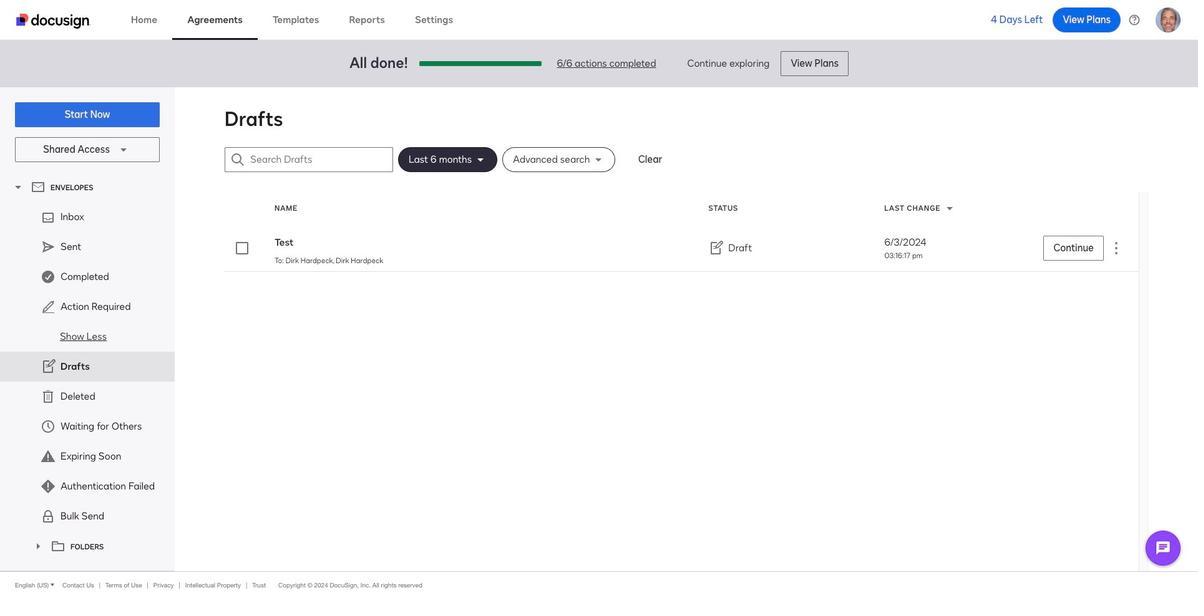 Task type: describe. For each thing, give the bounding box(es) containing it.
your uploaded profile image image
[[1156, 7, 1181, 32]]

docusign esignature image
[[16, 13, 91, 28]]



Task type: locate. For each thing, give the bounding box(es) containing it.
secondary navigation
[[0, 87, 175, 599]]

more info region
[[0, 572, 1198, 599]]

manage filters group
[[398, 147, 620, 172]]

Search Drafts text field
[[250, 148, 393, 172]]



Task type: vqa. For each thing, say whether or not it's contained in the screenshot.
DocuSign eSignature Image
yes



